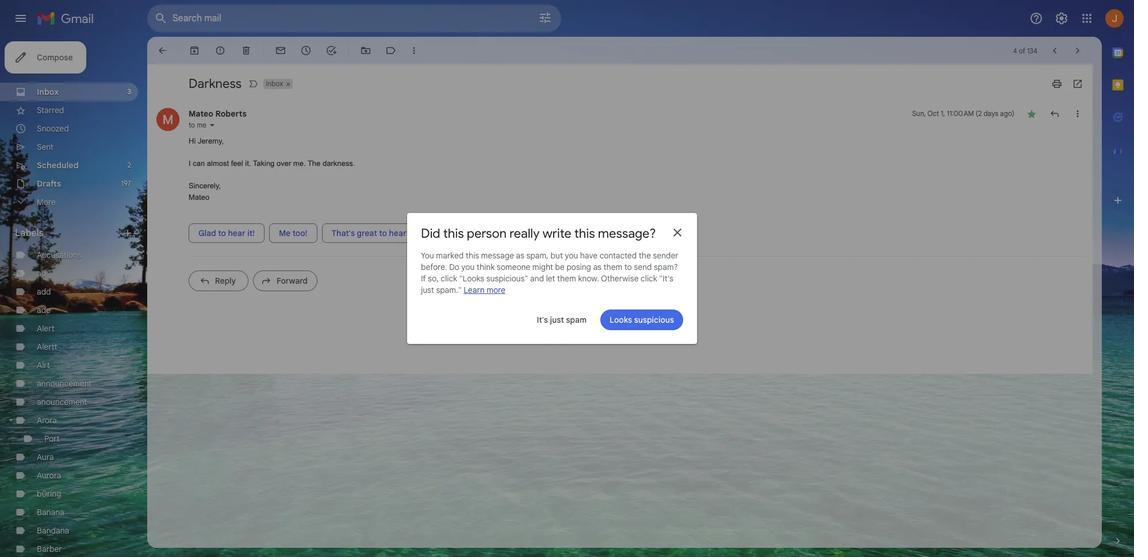 Task type: vqa. For each thing, say whether or not it's contained in the screenshot.
Do
yes



Task type: describe. For each thing, give the bounding box(es) containing it.
compose button
[[5, 41, 87, 74]]

announcement
[[37, 379, 92, 389]]

aura link
[[37, 453, 54, 463]]

anouncement
[[37, 398, 87, 408]]

mateo inside sincerely, mateo
[[189, 193, 209, 202]]

snooze image
[[300, 45, 312, 56]]

more
[[37, 197, 56, 208]]

think
[[477, 262, 495, 273]]

alert
[[37, 324, 54, 334]]

1,
[[941, 109, 945, 118]]

barber link
[[37, 545, 62, 555]]

can
[[193, 159, 205, 168]]

sun, oct 1, 11:00 am (2 days ago) cell
[[913, 108, 1015, 120]]

taking
[[253, 159, 275, 168]]

of
[[1019, 46, 1026, 55]]

otherwise
[[601, 274, 639, 284]]

know.
[[578, 274, 599, 284]]

sender
[[653, 251, 679, 261]]

ade link
[[37, 305, 51, 316]]

0 horizontal spatial you
[[462, 262, 475, 273]]

the
[[308, 159, 321, 168]]

1 vertical spatial them
[[557, 274, 576, 284]]

2
[[127, 161, 131, 170]]

alertt link
[[37, 342, 57, 353]]

roberts
[[215, 109, 247, 119]]

archive image
[[189, 45, 200, 56]]

more button
[[0, 193, 138, 212]]

4
[[1013, 46, 1017, 55]]

to me
[[189, 121, 207, 129]]

newer image
[[1049, 45, 1061, 56]]

i
[[189, 159, 191, 168]]

older image
[[1072, 45, 1084, 56]]

almost
[[207, 159, 229, 168]]

inbox for inbox link
[[37, 87, 59, 97]]

"looks
[[459, 274, 484, 284]]

i can almost feel it. taking over me. the darkness.
[[189, 159, 355, 168]]

banana
[[37, 508, 64, 518]]

drafts
[[37, 179, 61, 189]]

over
[[277, 159, 291, 168]]

someone
[[497, 262, 531, 273]]

mateo roberts
[[189, 109, 247, 119]]

anouncement link
[[37, 398, 87, 408]]

arora link
[[37, 416, 57, 426]]

ago)
[[1000, 109, 1015, 118]]

sent
[[37, 142, 53, 152]]

it.
[[245, 159, 251, 168]]

starred link
[[37, 105, 64, 116]]

alrt
[[37, 361, 50, 371]]

scheduled link
[[37, 160, 79, 171]]

labels heading
[[15, 228, 122, 239]]

ad link
[[37, 269, 46, 279]]

197
[[121, 179, 131, 188]]

message?
[[598, 226, 656, 242]]

0 vertical spatial as
[[516, 251, 525, 261]]

report spam image
[[215, 45, 226, 56]]

learn
[[464, 285, 485, 296]]

have
[[580, 251, 598, 261]]

ade
[[37, 305, 51, 316]]

green-star checkbox
[[1026, 108, 1038, 120]]

1 horizontal spatial them
[[604, 262, 623, 273]]

delete image
[[240, 45, 252, 56]]

search mail image
[[151, 8, 171, 29]]

alert link
[[37, 324, 54, 334]]

2 click from the left
[[641, 274, 657, 284]]

darkness
[[189, 76, 242, 91]]

sent link
[[37, 142, 53, 152]]

you
[[421, 251, 434, 261]]

b0ring
[[37, 490, 61, 500]]

bandana link
[[37, 526, 69, 537]]

drafts link
[[37, 179, 61, 189]]

to inside 'you marked this message as spam, but you have contacted the sender before. do you think someone might be posing as them to send spam? if so, click "looks suspicious" and let them know. otherwise click "it's just spam."'
[[625, 262, 632, 273]]

jeremy,
[[198, 137, 224, 146]]

me
[[197, 121, 207, 129]]

send
[[634, 262, 652, 273]]

did this person really write this message? alert dialog
[[407, 213, 697, 345]]

spam,
[[527, 251, 549, 261]]

main menu image
[[14, 12, 28, 25]]

sun, oct 1, 11:00 am (2 days ago)
[[913, 109, 1015, 118]]

add link
[[37, 287, 51, 297]]

2 horizontal spatial this
[[575, 226, 595, 242]]

contacted
[[600, 251, 637, 261]]

0 vertical spatial you
[[565, 251, 578, 261]]

before.
[[421, 262, 447, 273]]

inbox button
[[264, 79, 284, 89]]

snoozed
[[37, 124, 69, 134]]

ad
[[37, 269, 46, 279]]

announcement link
[[37, 379, 92, 389]]



Task type: locate. For each thing, give the bounding box(es) containing it.
1 horizontal spatial inbox
[[266, 79, 283, 88]]

this up think
[[466, 251, 479, 261]]

let
[[546, 274, 555, 284]]

more
[[487, 285, 506, 296]]

134
[[1027, 46, 1038, 55]]

bandana
[[37, 526, 69, 537]]

aurora
[[37, 471, 61, 481]]

just
[[421, 285, 434, 296]]

as down have
[[593, 262, 602, 273]]

did this person really write this message? heading
[[421, 226, 656, 242]]

1 vertical spatial you
[[462, 262, 475, 273]]

1 horizontal spatial this
[[466, 251, 479, 261]]

might
[[533, 262, 553, 273]]

labels
[[15, 228, 43, 239]]

inbox link
[[37, 87, 59, 97]]

aurora link
[[37, 471, 61, 481]]

mateo
[[189, 109, 213, 119], [189, 193, 209, 202]]

you
[[565, 251, 578, 261], [462, 262, 475, 273]]

1 horizontal spatial to
[[625, 262, 632, 273]]

inbox
[[266, 79, 283, 88], [37, 87, 59, 97]]

settings image
[[1055, 12, 1069, 25]]

the
[[639, 251, 651, 261]]

port
[[44, 434, 60, 445]]

advanced search options image
[[534, 6, 557, 29]]

not important switch
[[248, 78, 259, 90]]

1 mateo from the top
[[189, 109, 213, 119]]

days
[[984, 109, 999, 118]]

1 horizontal spatial click
[[641, 274, 657, 284]]

accusations
[[37, 250, 81, 261]]

this up have
[[575, 226, 595, 242]]

as up someone
[[516, 251, 525, 261]]

you up posing on the top of page
[[565, 251, 578, 261]]

learn more
[[464, 285, 506, 296]]

tab list
[[1102, 37, 1134, 517]]

this inside 'you marked this message as spam, but you have contacted the sender before. do you think someone might be posing as them to send spam? if so, click "looks suspicious" and let them know. otherwise click "it's just spam."'
[[466, 251, 479, 261]]

0 vertical spatial mateo
[[189, 109, 213, 119]]

them down contacted
[[604, 262, 623, 273]]

inbox inside labels navigation
[[37, 87, 59, 97]]

back to inbox image
[[156, 45, 168, 56]]

0 horizontal spatial click
[[441, 274, 457, 284]]

do
[[449, 262, 459, 273]]

arora
[[37, 416, 57, 426]]

None search field
[[147, 5, 561, 32]]

1 horizontal spatial you
[[565, 251, 578, 261]]

message
[[481, 251, 514, 261]]

add
[[37, 287, 51, 297]]

click down send
[[641, 274, 657, 284]]

0 horizontal spatial this
[[443, 226, 464, 242]]

mateo down sincerely, on the top left
[[189, 193, 209, 202]]

hi
[[189, 137, 196, 146]]

this up 'marked'
[[443, 226, 464, 242]]

starred
[[37, 105, 64, 116]]

marked
[[436, 251, 464, 261]]

0 vertical spatial to
[[189, 121, 195, 129]]

11:00 am
[[947, 109, 974, 118]]

you up "looks
[[462, 262, 475, 273]]

labels navigation
[[0, 37, 147, 558]]

1 vertical spatial as
[[593, 262, 602, 273]]

0 horizontal spatial them
[[557, 274, 576, 284]]

banana link
[[37, 508, 64, 518]]

learn more link
[[464, 285, 506, 296]]

2 mateo from the top
[[189, 193, 209, 202]]

to left me
[[189, 121, 195, 129]]

to
[[189, 121, 195, 129], [625, 262, 632, 273]]

1 vertical spatial mateo
[[189, 193, 209, 202]]

3
[[127, 87, 131, 96]]

4 of 134
[[1013, 46, 1038, 55]]

sincerely, mateo
[[189, 182, 221, 202]]

you marked this message as spam, but you have contacted the sender before. do you think someone might be posing as them to send spam? if so, click "looks suspicious" and let them know. otherwise click "it's just spam."
[[421, 251, 679, 296]]

be
[[555, 262, 565, 273]]

inbox right not important switch
[[266, 79, 283, 88]]

click up spam."
[[441, 274, 457, 284]]

hi jeremy,
[[189, 137, 224, 146]]

sincerely,
[[189, 182, 221, 190]]

oct
[[928, 109, 939, 118]]

me.
[[293, 159, 306, 168]]

spam?
[[654, 262, 678, 273]]

0 vertical spatial them
[[604, 262, 623, 273]]

them down be
[[557, 274, 576, 284]]

port link
[[44, 434, 60, 445]]

scheduled
[[37, 160, 79, 171]]

suspicious"
[[487, 274, 528, 284]]

person
[[467, 226, 507, 242]]

0 horizontal spatial inbox
[[37, 87, 59, 97]]

mateo up me
[[189, 109, 213, 119]]

inbox up starred link
[[37, 87, 59, 97]]

1 vertical spatial to
[[625, 262, 632, 273]]

aura
[[37, 453, 54, 463]]

alrt link
[[37, 361, 50, 371]]

but
[[551, 251, 563, 261]]

snoozed link
[[37, 124, 69, 134]]

if
[[421, 274, 426, 284]]

to up otherwise
[[625, 262, 632, 273]]

did
[[421, 226, 440, 242]]

feel
[[231, 159, 243, 168]]

so,
[[428, 274, 439, 284]]

accusations link
[[37, 250, 81, 261]]

0 horizontal spatial as
[[516, 251, 525, 261]]

darkness.
[[323, 159, 355, 168]]

add to tasks image
[[326, 45, 337, 56]]

b0ring link
[[37, 490, 61, 500]]

0 horizontal spatial to
[[189, 121, 195, 129]]

(2
[[976, 109, 982, 118]]

click
[[441, 274, 457, 284], [641, 274, 657, 284]]

inbox for inbox button
[[266, 79, 283, 88]]

compose
[[37, 52, 73, 63]]

spam."
[[436, 285, 462, 296]]

mark as unread image
[[275, 45, 286, 56]]

did this person really write this message?
[[421, 226, 656, 242]]

1 horizontal spatial as
[[593, 262, 602, 273]]

1 click from the left
[[441, 274, 457, 284]]

sun,
[[913, 109, 926, 118]]

inbox inside button
[[266, 79, 283, 88]]

posing
[[567, 262, 591, 273]]



